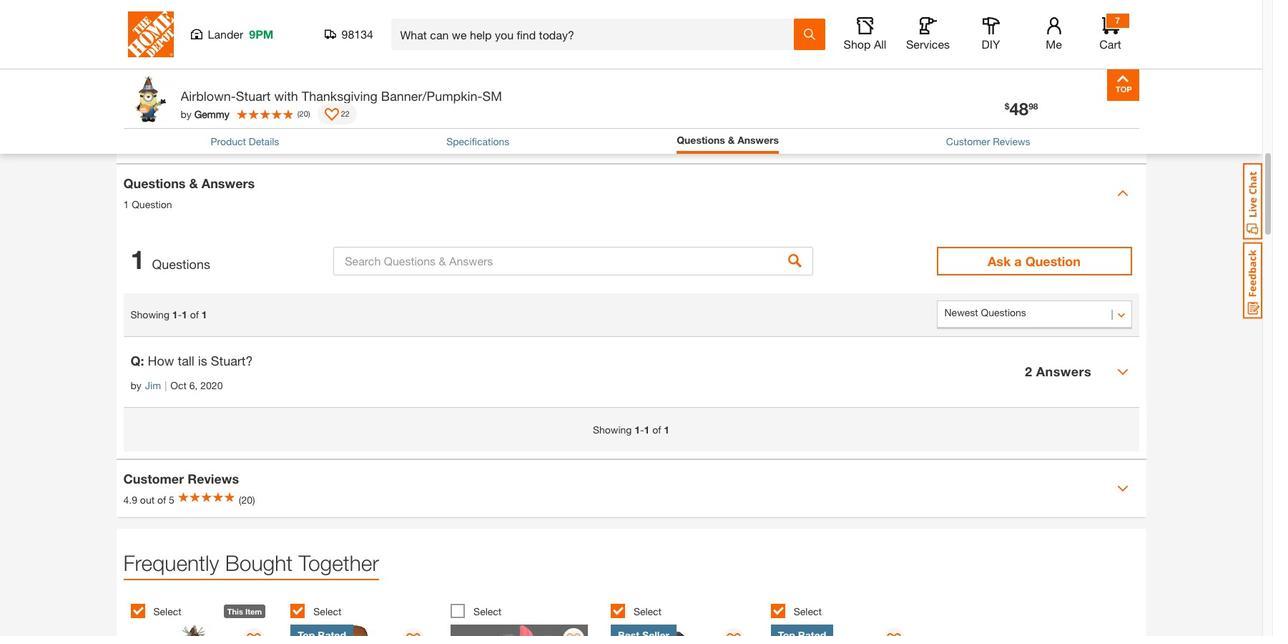 Task type: vqa. For each thing, say whether or not it's contained in the screenshot.
Pieces
no



Task type: describe. For each thing, give the bounding box(es) containing it.
0 vertical spatial showing 1 - 1 of 1
[[131, 308, 207, 321]]

me
[[1046, 37, 1062, 51]]

item
[[245, 606, 262, 616]]

1 vertical spatial how
[[148, 352, 174, 368]]

1 / 5 group
[[131, 596, 284, 636]]

3 / 5 group
[[451, 596, 604, 636]]

shop all
[[844, 37, 887, 51]]

diy button
[[968, 17, 1014, 52]]

lander
[[208, 27, 243, 41]]

98134 button
[[324, 27, 374, 41]]

jim
[[145, 379, 161, 391]]

|
[[165, 379, 167, 391]]

& for questions & answers 1 question
[[189, 175, 198, 191]]

select for 5 / 5 group
[[794, 606, 822, 618]]

the home depot logo image
[[128, 11, 174, 57]]

banner/pumpkin-
[[381, 88, 483, 104]]

tall
[[178, 352, 194, 368]]

caret image for questions & answers
[[1117, 187, 1129, 199]]

by jim | oct 6, 2020
[[131, 379, 223, 391]]

)
[[308, 109, 310, 118]]

98
[[1029, 101, 1039, 112]]

0 vertical spatial warranty
[[131, 49, 182, 65]]

q: how tall is stuart?
[[131, 352, 253, 368]]

certifications
[[194, 49, 269, 65]]

gemmy
[[194, 108, 229, 120]]

me button
[[1031, 17, 1077, 52]]

2 horizontal spatial of
[[653, 423, 661, 435]]

0 horizontal spatial customer reviews
[[123, 471, 239, 487]]

improve
[[189, 135, 225, 147]]

how can we improve our product information? provide feedback. link
[[131, 135, 423, 147]]

by gemmy
[[181, 108, 229, 120]]

product
[[211, 135, 246, 147]]

9pm
[[249, 27, 274, 41]]

information?
[[283, 135, 339, 147]]

airblown-
[[181, 88, 236, 104]]

0 horizontal spatial -
[[178, 308, 182, 321]]

manufacturer
[[138, 83, 197, 96]]

2 horizontal spatial answers
[[1037, 363, 1092, 379]]

22
[[341, 109, 350, 118]]

select for 2 / 5 group
[[314, 606, 342, 618]]

cart 7
[[1100, 15, 1122, 51]]

/
[[186, 49, 190, 65]]

display image
[[407, 633, 421, 636]]

our
[[228, 135, 242, 147]]

airblown-stuart with thanksgiving banner/pumpkin-sm
[[181, 88, 502, 104]]

0 horizontal spatial reviews
[[188, 471, 239, 487]]

frequently bought together
[[123, 550, 379, 575]]

0 vertical spatial customer
[[946, 135, 990, 147]]

$
[[1005, 101, 1010, 112]]

shop all button
[[842, 17, 888, 52]]

22 button
[[317, 103, 357, 124]]

by for by gemmy
[[181, 108, 192, 120]]

out
[[140, 494, 155, 506]]

display image inside '1 / 5' group
[[247, 633, 261, 636]]

display image inside 5 / 5 group
[[887, 633, 901, 636]]

1 vertical spatial customer
[[123, 471, 184, 487]]

diy
[[982, 37, 1001, 51]]

jim button
[[145, 377, 161, 392]]

we
[[173, 135, 186, 147]]

stuart
[[236, 88, 271, 104]]

(20)
[[239, 494, 255, 506]]

services button
[[905, 17, 951, 52]]

question inside "questions & answers 1 question"
[[132, 198, 172, 210]]

20
[[299, 109, 308, 118]]

is
[[198, 352, 207, 368]]

1 inside "questions & answers 1 question"
[[123, 198, 129, 210]]

bought
[[225, 550, 293, 575]]

1 vertical spatial showing
[[593, 423, 632, 435]]

together
[[299, 550, 379, 575]]

details
[[249, 135, 279, 147]]

questions inside 1 questions
[[152, 256, 210, 272]]

sm
[[483, 88, 502, 104]]

stuart?
[[211, 352, 253, 368]]

1 questions
[[131, 244, 210, 274]]

can
[[154, 135, 170, 147]]

select for '1 / 5' group
[[153, 606, 181, 618]]

select for 3 / 5 group
[[474, 606, 502, 618]]

2
[[1025, 363, 1033, 379]]

shop
[[844, 37, 871, 51]]



Task type: locate. For each thing, give the bounding box(es) containing it.
product
[[245, 135, 280, 147]]

this
[[227, 606, 243, 616]]

0 horizontal spatial of
[[157, 494, 166, 506]]

4 select from the left
[[634, 606, 662, 618]]

1 vertical spatial questions
[[123, 175, 186, 191]]

1 vertical spatial reviews
[[188, 471, 239, 487]]

1 vertical spatial -
[[640, 423, 644, 435]]

cart
[[1100, 37, 1122, 51]]

-
[[178, 308, 182, 321], [640, 423, 644, 435]]

1 vertical spatial warranty
[[200, 83, 240, 96]]

with
[[274, 88, 298, 104]]

2 select from the left
[[314, 606, 342, 618]]

1 vertical spatial caret image
[[1117, 483, 1129, 494]]

ask
[[988, 253, 1011, 269]]

What can we help you find today? search field
[[400, 19, 793, 49]]

1 horizontal spatial customer reviews
[[946, 135, 1031, 147]]

48
[[1010, 99, 1029, 119]]

oct
[[170, 379, 187, 391]]

1 vertical spatial &
[[189, 175, 198, 191]]

6,
[[189, 379, 198, 391]]

0 horizontal spatial question
[[132, 198, 172, 210]]

by left jim
[[131, 379, 142, 391]]

select inside 2 / 5 group
[[314, 606, 342, 618]]

select for 4 / 5 group
[[634, 606, 662, 618]]

(
[[297, 109, 299, 118]]

questions inside "questions & answers 1 question"
[[123, 175, 186, 191]]

warranty left /
[[131, 49, 182, 65]]

answers for questions & answers
[[738, 134, 779, 146]]

1 horizontal spatial by
[[181, 108, 192, 120]]

questions for questions & answers
[[677, 134, 725, 146]]

3.5 ft. h inflatable airblown-snoopy as scarecrow-sm-peanuts image
[[291, 624, 428, 636]]

2 vertical spatial questions
[[152, 256, 210, 272]]

product details button
[[211, 134, 279, 149], [211, 134, 279, 149]]

$ 48 98
[[1005, 99, 1039, 119]]

by for by jim | oct 6, 2020
[[131, 379, 142, 391]]

reviews down 48
[[993, 135, 1031, 147]]

0 vertical spatial caret image
[[1117, 187, 1129, 199]]

4.9
[[123, 494, 137, 506]]

3.5 ft. h inflatable mickey as scarecrow image
[[451, 624, 588, 636]]

customer reviews button
[[946, 134, 1031, 149], [946, 134, 1031, 149]]

question inside button
[[1026, 253, 1081, 269]]

select inside 5 / 5 group
[[794, 606, 822, 618]]

3 select from the left
[[474, 606, 502, 618]]

7
[[1116, 15, 1120, 26]]

& inside "questions & answers 1 question"
[[189, 175, 198, 191]]

question up 1 questions at top
[[132, 198, 172, 210]]

1 horizontal spatial reviews
[[993, 135, 1031, 147]]

1 vertical spatial answers
[[202, 175, 255, 191]]

select inside 4 / 5 group
[[634, 606, 662, 618]]

frequently
[[123, 550, 219, 575]]

98134
[[342, 27, 373, 41]]

provide
[[342, 135, 375, 147]]

showing
[[131, 308, 170, 321], [593, 423, 632, 435]]

&
[[728, 134, 735, 146], [189, 175, 198, 191]]

2 answers
[[1025, 363, 1092, 379]]

manufacturer warranty
[[138, 83, 240, 96]]

5
[[169, 494, 174, 506]]

caret image for customer reviews
[[1117, 483, 1129, 494]]

customer reviews down $
[[946, 135, 1031, 147]]

specifications button
[[447, 134, 510, 149], [447, 134, 510, 149]]

feedback.
[[378, 135, 423, 147]]

( 20 )
[[297, 109, 310, 118]]

lander 9pm
[[208, 27, 274, 41]]

answers inside "questions & answers 1 question"
[[202, 175, 255, 191]]

by down manufacturer warranty
[[181, 108, 192, 120]]

how right q:
[[148, 352, 174, 368]]

1 vertical spatial of
[[653, 423, 661, 435]]

2020
[[201, 379, 223, 391]]

a
[[1015, 253, 1022, 269]]

1 vertical spatial customer reviews
[[123, 471, 239, 487]]

customer reviews up 5
[[123, 471, 239, 487]]

select up the 3.5 ft. h inflatable mickey as scarecrow 'image'
[[474, 606, 502, 618]]

services
[[907, 37, 950, 51]]

0 horizontal spatial warranty
[[131, 49, 182, 65]]

0 horizontal spatial customer
[[123, 471, 184, 487]]

questions & answers button
[[677, 132, 779, 150], [677, 132, 779, 147]]

2 caret image from the top
[[1117, 483, 1129, 494]]

how can we improve our product information? provide feedback.
[[131, 135, 423, 147]]

1 vertical spatial by
[[131, 379, 142, 391]]

0 vertical spatial answers
[[738, 134, 779, 146]]

thanksgiving
[[302, 88, 378, 104]]

0 horizontal spatial by
[[131, 379, 142, 391]]

display image inside "22" dropdown button
[[325, 108, 339, 122]]

0 vertical spatial showing
[[131, 308, 170, 321]]

n/a
[[388, 83, 405, 96]]

question right a
[[1026, 253, 1081, 269]]

select up 3.5 ft. h inflatable airblown-scooby as scarecrow-sm-wb image
[[794, 606, 822, 618]]

q:
[[131, 352, 144, 368]]

select up '3.5 ft. h inflatable airblown-snoopy as scarecrow-sm-peanuts' image
[[314, 606, 342, 618]]

select inside 3 / 5 group
[[474, 606, 502, 618]]

reviews
[[993, 135, 1031, 147], [188, 471, 239, 487]]

0 vertical spatial reviews
[[993, 135, 1031, 147]]

display image
[[325, 108, 339, 122], [247, 633, 261, 636], [567, 633, 581, 636], [727, 633, 741, 636], [887, 633, 901, 636]]

1 vertical spatial showing 1 - 1 of 1
[[593, 423, 670, 435]]

2 vertical spatial of
[[157, 494, 166, 506]]

ask a question button
[[937, 246, 1132, 275]]

& for questions & answers
[[728, 134, 735, 146]]

of
[[190, 308, 199, 321], [653, 423, 661, 435], [157, 494, 166, 506]]

display image inside 4 / 5 group
[[727, 633, 741, 636]]

1 select from the left
[[153, 606, 181, 618]]

1 horizontal spatial -
[[640, 423, 644, 435]]

how
[[131, 135, 151, 147], [148, 352, 174, 368]]

questions & answers 1 question
[[123, 175, 255, 210]]

this item
[[227, 606, 262, 616]]

0 vertical spatial customer reviews
[[946, 135, 1031, 147]]

questions for questions & answers 1 question
[[123, 175, 186, 191]]

product image image
[[127, 76, 174, 122]]

top button
[[1107, 69, 1139, 101]]

display image inside 3 / 5 group
[[567, 633, 581, 636]]

2 / 5 group
[[291, 596, 444, 636]]

warranty up gemmy at the left of page
[[200, 83, 240, 96]]

questions & answers
[[677, 134, 779, 146]]

0 horizontal spatial showing
[[131, 308, 170, 321]]

caret image
[[1117, 366, 1129, 377]]

0 horizontal spatial showing 1 - 1 of 1
[[131, 308, 207, 321]]

1 horizontal spatial question
[[1026, 253, 1081, 269]]

0 vertical spatial -
[[178, 308, 182, 321]]

1 horizontal spatial answers
[[738, 134, 779, 146]]

0 vertical spatial question
[[132, 198, 172, 210]]

product details
[[211, 135, 279, 147]]

2 vertical spatial answers
[[1037, 363, 1092, 379]]

Search Questions & Answers text field
[[334, 246, 814, 275]]

specifications
[[447, 135, 510, 147]]

1 horizontal spatial customer
[[946, 135, 990, 147]]

0 vertical spatial &
[[728, 134, 735, 146]]

all
[[874, 37, 887, 51]]

5 / 5 group
[[771, 596, 924, 636]]

by
[[181, 108, 192, 120], [131, 379, 142, 391]]

0 vertical spatial how
[[131, 135, 151, 147]]

select
[[153, 606, 181, 618], [314, 606, 342, 618], [474, 606, 502, 618], [634, 606, 662, 618], [794, 606, 822, 618]]

1 horizontal spatial showing
[[593, 423, 632, 435]]

0 vertical spatial of
[[190, 308, 199, 321]]

select inside '1 / 5' group
[[153, 606, 181, 618]]

reviews up (20)
[[188, 471, 239, 487]]

3.5 ft. h inflatable airblown-scooby as scarecrow-sm-wb image
[[771, 624, 909, 636]]

ask a question
[[988, 253, 1081, 269]]

0 horizontal spatial &
[[189, 175, 198, 191]]

warranty
[[131, 49, 182, 65], [200, 83, 240, 96]]

answers for questions & answers 1 question
[[202, 175, 255, 191]]

warranty / certifications
[[131, 49, 269, 65]]

live chat image
[[1244, 163, 1263, 240]]

customer
[[946, 135, 990, 147], [123, 471, 184, 487]]

1 caret image from the top
[[1117, 187, 1129, 199]]

how left the can
[[131, 135, 151, 147]]

1 horizontal spatial &
[[728, 134, 735, 146]]

customer reviews
[[946, 135, 1031, 147], [123, 471, 239, 487]]

0 vertical spatial by
[[181, 108, 192, 120]]

caret image
[[1117, 187, 1129, 199], [1117, 483, 1129, 494]]

0 vertical spatial questions
[[677, 134, 725, 146]]

question
[[132, 198, 172, 210], [1026, 253, 1081, 269]]

0 horizontal spatial answers
[[202, 175, 255, 191]]

select up outdoor 6 ft. height happy thanksgiving led lighted inflatable turkey family image
[[634, 606, 662, 618]]

feedback link image
[[1244, 242, 1263, 319]]

4.9 out of 5
[[123, 494, 174, 506]]

4 / 5 group
[[611, 596, 764, 636]]

1
[[123, 198, 129, 210], [131, 244, 145, 274], [172, 308, 178, 321], [182, 308, 187, 321], [202, 308, 207, 321], [635, 423, 640, 435], [644, 423, 650, 435], [664, 423, 670, 435]]

1 horizontal spatial warranty
[[200, 83, 240, 96]]

questions
[[677, 134, 725, 146], [123, 175, 186, 191], [152, 256, 210, 272]]

select down frequently in the left bottom of the page
[[153, 606, 181, 618]]

outdoor 6 ft. height happy thanksgiving led lighted inflatable turkey family image
[[611, 624, 748, 636]]

1 vertical spatial question
[[1026, 253, 1081, 269]]

1 horizontal spatial showing 1 - 1 of 1
[[593, 423, 670, 435]]

5 select from the left
[[794, 606, 822, 618]]

1 horizontal spatial of
[[190, 308, 199, 321]]



